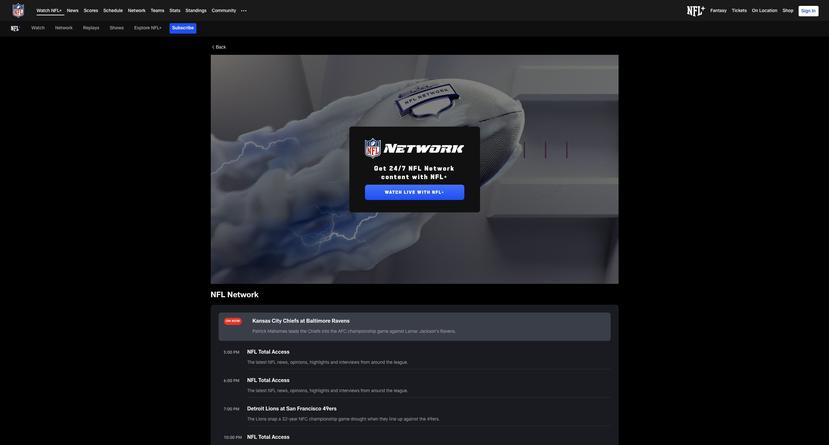 Task type: describe. For each thing, give the bounding box(es) containing it.
nfl network
[[211, 292, 259, 300]]

1 vertical spatial championship
[[309, 418, 337, 423]]

and for 6:00 pm
[[331, 390, 338, 394]]

pm for 6:00 pm
[[233, 380, 240, 384]]

on
[[226, 320, 231, 324]]

jackson's
[[419, 330, 439, 335]]

 back
[[211, 44, 226, 50]]

watch nfl+ link
[[37, 9, 62, 13]]

7:00 pm
[[224, 408, 239, 412]]

explore nfl+ link
[[132, 21, 164, 36]]

32-
[[282, 418, 289, 423]]

0 vertical spatial against
[[390, 330, 404, 335]]

3 nfl total access from the top
[[247, 436, 290, 441]]

on
[[752, 9, 759, 13]]

chevron left element
[[211, 44, 216, 50]]

city
[[272, 320, 282, 325]]

with inside the get 24/7 nfl network content with nfl+
[[412, 173, 429, 181]]

fantasy
[[711, 9, 727, 13]]

patrick mahomes leads the chiefs into the afc championship game against lamar jackson's ravens.
[[253, 330, 456, 335]]

stats link
[[170, 9, 180, 13]]

3 total from the top
[[258, 436, 271, 441]]

get
[[374, 164, 387, 172]]

mahomes
[[268, 330, 287, 335]]

ravens.
[[441, 330, 456, 335]]

the for 7:00 pm
[[247, 418, 255, 423]]

the for 5:00 pm
[[247, 361, 255, 366]]

a
[[279, 418, 281, 423]]

lamar
[[406, 330, 418, 335]]

sign
[[802, 9, 811, 14]]

3 access from the top
[[272, 436, 290, 441]]

schedule
[[103, 9, 123, 13]]

watch link
[[31, 21, 47, 36]]

lions for detroit
[[266, 408, 279, 413]]

secondary navigation logo image
[[10, 24, 21, 34]]

6:00
[[224, 380, 232, 384]]

5:00 pm
[[224, 351, 240, 355]]

nfl+ inside the get 24/7 nfl network content with nfl+
[[431, 173, 448, 181]]

nfc
[[299, 418, 308, 423]]

news
[[67, 9, 79, 13]]

highlights for 6:00 pm
[[310, 390, 329, 394]]

sign in button
[[799, 6, 819, 16]]

watch for watch live with nfl+
[[385, 189, 403, 195]]

network schedule tile title element containing kansas city chiefs at baltimore ravens
[[253, 318, 456, 329]]

10:00 pm
[[224, 437, 242, 441]]

network schedule tile description element for 6:00 pm
[[247, 388, 409, 396]]

now
[[232, 320, 240, 324]]

1 horizontal spatial championship
[[348, 330, 376, 335]]

nfl inside the get 24/7 nfl network content with nfl+
[[409, 164, 422, 172]]

ravens
[[332, 320, 350, 325]]

tickets
[[732, 9, 747, 13]]

explore
[[134, 26, 150, 31]]

kansas city chiefs at baltimore ravens
[[253, 320, 350, 325]]

network schedule tile description element for 7:00 pm
[[247, 417, 440, 424]]

year
[[289, 418, 298, 423]]

francisco
[[297, 408, 321, 413]]

1 vertical spatial with
[[417, 189, 431, 195]]

opinions, for 6:00 pm
[[290, 390, 309, 394]]

detroit lions at san francisco 49ers
[[247, 408, 337, 413]]

content
[[382, 173, 410, 181]]

10:00
[[224, 437, 235, 441]]


[[211, 44, 216, 50]]

network schedule tile airtime element for network schedule tile title element for 6:00 pm
[[224, 378, 242, 388]]

replays
[[83, 26, 99, 31]]

back
[[216, 45, 226, 50]]

dots image
[[241, 8, 247, 13]]

get 24/7 nfl network content with nfl+
[[374, 164, 455, 181]]

nfl+ right live on the top of page
[[432, 189, 445, 195]]

watch live with nfl+
[[385, 189, 445, 195]]

network schedule tile airtime element for network schedule tile title element associated with 5:00 pm
[[224, 350, 242, 360]]

news link
[[67, 9, 79, 13]]

network schedule tile title element down the lions snap a 32-year nfc championship game drought when they line up against the 49ers.
[[247, 435, 409, 445]]

network schedule tile title element for 6:00 pm
[[247, 378, 409, 388]]

location
[[760, 9, 778, 13]]

network schedule tile airtime element for network schedule tile title element containing detroit lions at san francisco 49ers
[[224, 406, 242, 417]]

from for 6:00 pm
[[361, 390, 370, 394]]

community
[[212, 9, 236, 13]]

around for 6:00 pm
[[371, 390, 385, 394]]

total for 6:00 pm
[[258, 379, 271, 384]]

total for 5:00 pm
[[258, 351, 271, 356]]

49ers
[[323, 408, 337, 413]]

schedule link
[[103, 9, 123, 13]]

afc
[[338, 330, 347, 335]]

network schedule tile title element for 5:00 pm
[[247, 350, 409, 360]]

network schedule tile description element for 5:00 pm
[[247, 360, 409, 367]]

1 vertical spatial at
[[280, 408, 285, 413]]

shows link
[[107, 21, 126, 36]]

nfl network heading
[[211, 292, 619, 300]]

5:00
[[224, 351, 232, 355]]

lions for the
[[256, 418, 267, 423]]

teams
[[151, 9, 164, 13]]

the lions snap a 32-year nfc championship game drought when they line up against the 49ers.
[[247, 418, 440, 423]]

interviews for 6:00 pm
[[339, 390, 360, 394]]

snap
[[268, 418, 277, 423]]

fantasy link
[[711, 9, 727, 13]]

network schedule tile airtime element containing 10:00 pm
[[224, 435, 242, 445]]

news, for 5:00 pm
[[277, 361, 289, 366]]

subscribe link
[[170, 23, 199, 34]]

banner containing watch nfl+
[[0, 0, 829, 37]]



Task type: locate. For each thing, give the bounding box(es) containing it.
network inside the get 24/7 nfl network content with nfl+
[[425, 164, 455, 172]]

around for 5:00 pm
[[371, 361, 385, 366]]

2 and from the top
[[331, 390, 338, 394]]

0 horizontal spatial at
[[280, 408, 285, 413]]

1 vertical spatial from
[[361, 390, 370, 394]]

nfl+ image
[[688, 6, 706, 17]]

2 interviews from the top
[[339, 390, 360, 394]]

they
[[380, 418, 388, 423]]

0 vertical spatial opinions,
[[290, 361, 309, 366]]

0 vertical spatial around
[[371, 361, 385, 366]]

shop link
[[783, 9, 794, 13]]

game left drought
[[339, 418, 350, 423]]

network schedule tile airtime element left detroit
[[224, 406, 242, 417]]

0 vertical spatial the latest nfl news, opinions, highlights and interviews from around the league.
[[247, 361, 409, 366]]

1 the from the top
[[247, 361, 255, 366]]

2 vertical spatial access
[[272, 436, 290, 441]]

opinions, up the detroit lions at san francisco 49ers
[[290, 390, 309, 394]]

1 total from the top
[[258, 351, 271, 356]]

the latest nfl news, opinions, highlights and interviews from around the league. up 49ers
[[247, 390, 409, 394]]

access for 5:00 pm
[[272, 351, 290, 356]]

0 vertical spatial championship
[[348, 330, 376, 335]]

1 vertical spatial chiefs
[[308, 330, 321, 335]]

6:00 pm
[[224, 380, 240, 384]]

2 vertical spatial the
[[247, 418, 255, 423]]

banner
[[0, 0, 829, 37]]

the
[[300, 330, 307, 335], [331, 330, 337, 335], [386, 361, 393, 366], [386, 390, 393, 394], [420, 418, 426, 423]]

3 the from the top
[[247, 418, 255, 423]]

network schedule tile title element
[[253, 318, 456, 329], [247, 350, 409, 360], [247, 378, 409, 388], [247, 406, 440, 417], [247, 435, 409, 445]]

lions up snap
[[266, 408, 279, 413]]

pm for 7:00 pm
[[233, 408, 239, 412]]

standings link
[[186, 9, 207, 13]]

with right live on the top of page
[[417, 189, 431, 195]]

highlights down 'into'
[[310, 361, 329, 366]]

access up san
[[272, 379, 290, 384]]

news, up san
[[277, 390, 289, 394]]

pm right the 6:00
[[233, 380, 240, 384]]

network schedule tile airtime element containing 5:00 pm
[[224, 350, 242, 360]]

news, down mahomes
[[277, 361, 289, 366]]

7:00
[[224, 408, 232, 412]]

from
[[361, 361, 370, 366], [361, 390, 370, 394]]

stats
[[170, 9, 180, 13]]

watch nfl+
[[37, 9, 62, 13]]

interviews
[[339, 361, 360, 366], [339, 390, 360, 394]]

interviews down patrick mahomes leads the chiefs into the afc championship game against lamar jackson's ravens.
[[339, 361, 360, 366]]

0 vertical spatial total
[[258, 351, 271, 356]]

with up 'watch live with nfl+'
[[412, 173, 429, 181]]

network
[[128, 9, 146, 13], [55, 26, 73, 31], [425, 164, 455, 172], [227, 292, 259, 300]]

1 vertical spatial the latest nfl news, opinions, highlights and interviews from around the league.
[[247, 390, 409, 394]]

network schedule tile description element containing patrick mahomes leads the chiefs into the afc championship game against lamar jackson's ravens.
[[253, 329, 456, 336]]

nfl total access down snap
[[247, 436, 290, 441]]

championship right afc
[[348, 330, 376, 335]]

watch up watch link
[[37, 9, 50, 13]]

1 and from the top
[[331, 361, 338, 366]]

at left baltimore
[[300, 320, 305, 325]]

the up detroit
[[247, 390, 255, 394]]

navigation containing watch
[[0, 21, 829, 37]]

access down mahomes
[[272, 351, 290, 356]]

1 interviews from the top
[[339, 361, 360, 366]]

latest down patrick
[[256, 361, 267, 366]]

patrick
[[253, 330, 267, 335]]

drought
[[351, 418, 366, 423]]

0 vertical spatial network link
[[128, 9, 146, 13]]

0 vertical spatial and
[[331, 361, 338, 366]]

watch for watch
[[31, 26, 45, 31]]

the latest nfl news, opinions, highlights and interviews from around the league.
[[247, 361, 409, 366], [247, 390, 409, 394]]

network schedule tile description element containing the lions snap a 32-year nfc championship game drought when they line up against the 49ers.
[[247, 417, 440, 424]]

nfl+ inside explore nfl+ link
[[151, 26, 162, 31]]

0 vertical spatial lions
[[266, 408, 279, 413]]

1 from from the top
[[361, 361, 370, 366]]

1 opinions, from the top
[[290, 361, 309, 366]]

with
[[412, 173, 429, 181], [417, 189, 431, 195]]

49ers.
[[427, 418, 440, 423]]

nfl total access down patrick
[[247, 351, 290, 356]]

latest for 6:00 pm
[[256, 390, 267, 394]]

2 network schedule tile airtime element from the top
[[224, 378, 242, 388]]

1 vertical spatial highlights
[[310, 390, 329, 394]]

live
[[404, 189, 416, 195]]

2 total from the top
[[258, 379, 271, 384]]

total down snap
[[258, 436, 271, 441]]

when
[[368, 418, 379, 423]]

on location
[[752, 9, 778, 13]]

4 network schedule tile airtime element from the top
[[224, 435, 242, 445]]

the down detroit
[[247, 418, 255, 423]]

around
[[371, 361, 385, 366], [371, 390, 385, 394]]

standings
[[186, 9, 207, 13]]

up
[[398, 418, 403, 423]]

championship down 49ers
[[309, 418, 337, 423]]

network schedule tile title element containing detroit lions at san francisco 49ers
[[247, 406, 440, 417]]

lions inside network schedule tile description element
[[256, 418, 267, 423]]

1 vertical spatial watch
[[31, 26, 45, 31]]

highlights for 5:00 pm
[[310, 361, 329, 366]]

2 highlights from the top
[[310, 390, 329, 394]]

network link up explore
[[128, 9, 146, 13]]

opinions, for 5:00 pm
[[290, 361, 309, 366]]

0 vertical spatial chiefs
[[283, 320, 299, 325]]

2 nfl total access from the top
[[247, 379, 290, 384]]

network schedule tile title element down 'into'
[[247, 350, 409, 360]]

0 vertical spatial the
[[247, 361, 255, 366]]

nfl+ right explore
[[151, 26, 162, 31]]

0 vertical spatial latest
[[256, 361, 267, 366]]

network schedule tile airtime element down 7:00 pm
[[224, 435, 242, 445]]

lions inside network schedule tile title element
[[266, 408, 279, 413]]

0 vertical spatial nfl total access
[[247, 351, 290, 356]]

1 vertical spatial game
[[339, 418, 350, 423]]

from for 5:00 pm
[[361, 361, 370, 366]]

0 vertical spatial news,
[[277, 361, 289, 366]]

latest for 5:00 pm
[[256, 361, 267, 366]]

2 latest from the top
[[256, 390, 267, 394]]

nfl total access up detroit
[[247, 379, 290, 384]]

0 horizontal spatial championship
[[309, 418, 337, 423]]

on now
[[226, 320, 240, 324]]

nfl shield image
[[10, 3, 26, 18]]

0 vertical spatial access
[[272, 351, 290, 356]]

in
[[812, 9, 816, 14]]

1 latest from the top
[[256, 361, 267, 366]]

network schedule tile title element up the lions snap a 32-year nfc championship game drought when they line up against the 49ers.
[[247, 406, 440, 417]]

the latest nfl news, opinions, highlights and interviews from around the league. down 'into'
[[247, 361, 409, 366]]

league. for 6:00 pm
[[394, 390, 409, 394]]

1 horizontal spatial game
[[377, 330, 389, 335]]

into
[[322, 330, 330, 335]]

network link
[[128, 9, 146, 13], [53, 21, 75, 36]]

1 vertical spatial network link
[[53, 21, 75, 36]]

tickets link
[[732, 9, 747, 13]]

0 horizontal spatial network link
[[53, 21, 75, 36]]

1 access from the top
[[272, 351, 290, 356]]

0 vertical spatial at
[[300, 320, 305, 325]]

1 vertical spatial and
[[331, 390, 338, 394]]

and for 5:00 pm
[[331, 361, 338, 366]]

against left lamar
[[390, 330, 404, 335]]

kansas
[[253, 320, 271, 325]]

highlights up 49ers
[[310, 390, 329, 394]]

nfl total access for 5:00 pm
[[247, 351, 290, 356]]

subscribe
[[172, 26, 194, 31]]

1 highlights from the top
[[310, 361, 329, 366]]

network schedule tile title element for 7:00 pm
[[247, 406, 440, 417]]

replays link
[[81, 21, 102, 36]]

network schedule tile description element down 'into'
[[247, 360, 409, 367]]

0 vertical spatial game
[[377, 330, 389, 335]]

explore nfl+
[[134, 26, 162, 31]]

news,
[[277, 361, 289, 366], [277, 390, 289, 394]]

game
[[377, 330, 389, 335], [339, 418, 350, 423]]

latest
[[256, 361, 267, 366], [256, 390, 267, 394]]

1 league. from the top
[[394, 361, 409, 366]]

the for 6:00 pm
[[247, 390, 255, 394]]

scores link
[[84, 9, 98, 13]]

0 vertical spatial from
[[361, 361, 370, 366]]

1 vertical spatial access
[[272, 379, 290, 384]]

chiefs
[[283, 320, 299, 325], [308, 330, 321, 335]]

opinions, down the leads
[[290, 361, 309, 366]]

against
[[390, 330, 404, 335], [404, 418, 418, 423]]

chiefs up the leads
[[283, 320, 299, 325]]

on location link
[[752, 9, 778, 13]]

lions left snap
[[256, 418, 267, 423]]

2 opinions, from the top
[[290, 390, 309, 394]]

1 the latest nfl news, opinions, highlights and interviews from around the league. from the top
[[247, 361, 409, 366]]

the latest nfl news, opinions, highlights and interviews from around the league. for 6:00 pm
[[247, 390, 409, 394]]

network schedule tile airtime element up 7:00 pm
[[224, 378, 242, 388]]

network schedule tile description element down 49ers
[[247, 417, 440, 424]]

network schedule tile airtime element up 6:00 pm
[[224, 350, 242, 360]]

2 from from the top
[[361, 390, 370, 394]]

watch down content
[[385, 189, 403, 195]]

0 vertical spatial interviews
[[339, 361, 360, 366]]

2 vertical spatial total
[[258, 436, 271, 441]]

0 vertical spatial highlights
[[310, 361, 329, 366]]

community link
[[212, 9, 236, 13]]

nfl+
[[51, 9, 62, 13], [151, 26, 162, 31], [431, 173, 448, 181], [432, 189, 445, 195]]

3 network schedule tile airtime element from the top
[[224, 406, 242, 417]]

1 around from the top
[[371, 361, 385, 366]]

network link down news link
[[53, 21, 75, 36]]

0 vertical spatial watch
[[37, 9, 50, 13]]

1 vertical spatial league.
[[394, 390, 409, 394]]

against right up
[[404, 418, 418, 423]]

shop
[[783, 9, 794, 13]]

access for 6:00 pm
[[272, 379, 290, 384]]

2 vertical spatial nfl total access
[[247, 436, 290, 441]]

1 vertical spatial lions
[[256, 418, 267, 423]]

watch
[[37, 9, 50, 13], [31, 26, 45, 31], [385, 189, 403, 195]]

interviews up the lions snap a 32-year nfc championship game drought when they line up against the 49ers.
[[339, 390, 360, 394]]

the down patrick
[[247, 361, 255, 366]]

network schedule tile description element
[[253, 329, 456, 336], [247, 360, 409, 367], [247, 388, 409, 396], [247, 417, 440, 424]]

1 network schedule tile airtime element from the top
[[224, 350, 242, 360]]

2 around from the top
[[371, 390, 385, 394]]

news, for 6:00 pm
[[277, 390, 289, 394]]

24/7
[[390, 164, 407, 172]]

nfl total access for 6:00 pm
[[247, 379, 290, 384]]

pm
[[233, 351, 240, 355], [233, 380, 240, 384], [233, 408, 239, 412], [236, 437, 242, 441]]

at
[[300, 320, 305, 325], [280, 408, 285, 413]]

1 horizontal spatial chiefs
[[308, 330, 321, 335]]

2 the from the top
[[247, 390, 255, 394]]

1 nfl total access from the top
[[247, 351, 290, 356]]

1 vertical spatial against
[[404, 418, 418, 423]]

1 vertical spatial opinions,
[[290, 390, 309, 394]]

2 access from the top
[[272, 379, 290, 384]]

navigation
[[0, 21, 829, 37]]

access
[[272, 351, 290, 356], [272, 379, 290, 384], [272, 436, 290, 441]]

1 vertical spatial around
[[371, 390, 385, 394]]

pm right "5:00"
[[233, 351, 240, 355]]

nfl total access
[[247, 351, 290, 356], [247, 379, 290, 384], [247, 436, 290, 441]]

at left san
[[280, 408, 285, 413]]

detroit
[[247, 408, 264, 413]]

scores
[[84, 9, 98, 13]]

latest up detroit
[[256, 390, 267, 394]]

chiefs down baltimore
[[308, 330, 321, 335]]

league.
[[394, 361, 409, 366], [394, 390, 409, 394]]

nfl+ up 'watch live with nfl+'
[[431, 173, 448, 181]]

0 vertical spatial league.
[[394, 361, 409, 366]]

league. for 5:00 pm
[[394, 361, 409, 366]]

1 horizontal spatial network link
[[128, 9, 146, 13]]

game left lamar
[[377, 330, 389, 335]]

1 horizontal spatial at
[[300, 320, 305, 325]]

pm right 10:00
[[236, 437, 242, 441]]

watch down watch nfl+ 'link'
[[31, 26, 45, 31]]

total down patrick
[[258, 351, 271, 356]]

2 vertical spatial watch
[[385, 189, 403, 195]]

nfl+ left news on the top of the page
[[51, 9, 62, 13]]

watch for watch nfl+
[[37, 9, 50, 13]]

interviews for 5:00 pm
[[339, 361, 360, 366]]

pm right 7:00
[[233, 408, 239, 412]]

network schedule tile title element up 49ers
[[247, 378, 409, 388]]

0 horizontal spatial game
[[339, 418, 350, 423]]

network schedule tile airtime element containing 7:00 pm
[[224, 406, 242, 417]]

1 vertical spatial news,
[[277, 390, 289, 394]]

access down a
[[272, 436, 290, 441]]

teams link
[[151, 9, 164, 13]]

2 the latest nfl news, opinions, highlights and interviews from around the league. from the top
[[247, 390, 409, 394]]

shows
[[110, 26, 124, 31]]

network schedule tile airtime element containing 6:00 pm
[[224, 378, 242, 388]]

baltimore
[[306, 320, 331, 325]]

network schedule tile airtime element
[[224, 350, 242, 360], [224, 378, 242, 388], [224, 406, 242, 417], [224, 435, 242, 445]]

pm for 10:00 pm
[[236, 437, 242, 441]]

1 news, from the top
[[277, 361, 289, 366]]

1 vertical spatial total
[[258, 379, 271, 384]]

2 league. from the top
[[394, 390, 409, 394]]

total up detroit
[[258, 379, 271, 384]]

network schedule tile description element down ravens
[[253, 329, 456, 336]]

opinions,
[[290, 361, 309, 366], [290, 390, 309, 394]]

total
[[258, 351, 271, 356], [258, 379, 271, 384], [258, 436, 271, 441]]

nfl
[[409, 164, 422, 172], [211, 292, 225, 300], [247, 351, 257, 356], [268, 361, 276, 366], [247, 379, 257, 384], [268, 390, 276, 394], [247, 436, 257, 441]]

1 vertical spatial interviews
[[339, 390, 360, 394]]

network schedule tile title element up patrick mahomes leads the chiefs into the afc championship game against lamar jackson's ravens.
[[253, 318, 456, 329]]

leads
[[289, 330, 299, 335]]

the latest nfl news, opinions, highlights and interviews from around the league. for 5:00 pm
[[247, 361, 409, 366]]

san
[[286, 408, 296, 413]]

1 vertical spatial the
[[247, 390, 255, 394]]

sign in
[[802, 9, 816, 14]]

network schedule tile description element up 49ers
[[247, 388, 409, 396]]

0 horizontal spatial chiefs
[[283, 320, 299, 325]]

the
[[247, 361, 255, 366], [247, 390, 255, 394], [247, 418, 255, 423]]

2 news, from the top
[[277, 390, 289, 394]]

1 vertical spatial latest
[[256, 390, 267, 394]]

1 vertical spatial nfl total access
[[247, 379, 290, 384]]

lions
[[266, 408, 279, 413], [256, 418, 267, 423]]

0 vertical spatial with
[[412, 173, 429, 181]]

line
[[389, 418, 396, 423]]

pm for 5:00 pm
[[233, 351, 240, 355]]



Task type: vqa. For each thing, say whether or not it's contained in the screenshot.


